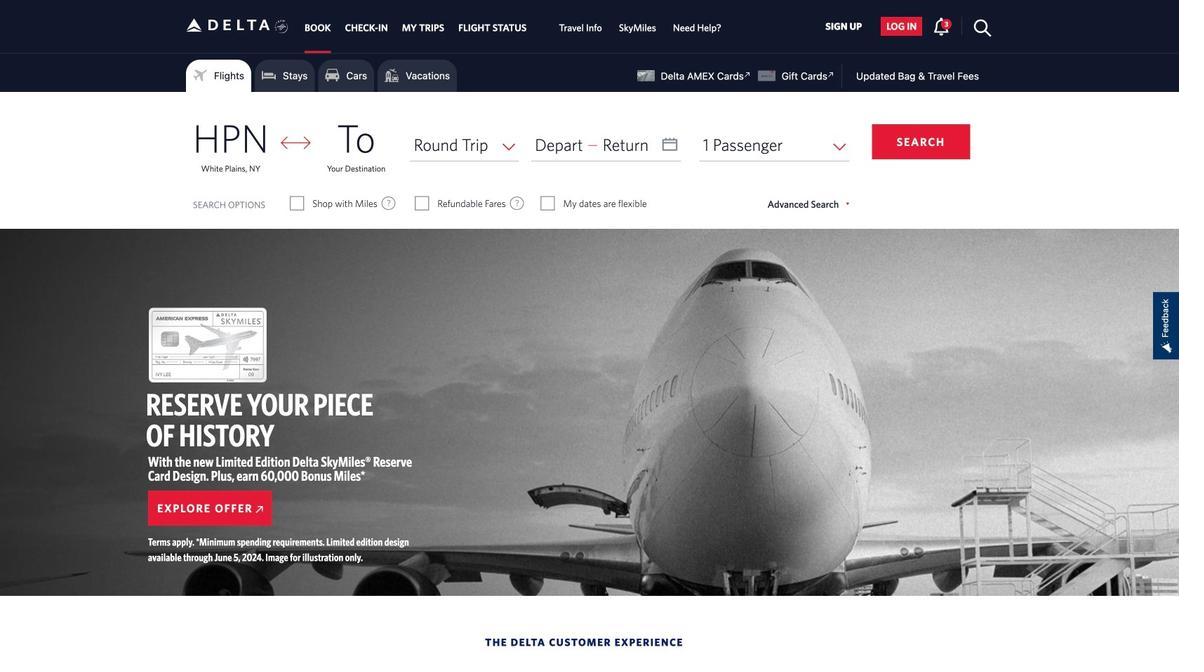 Task type: vqa. For each thing, say whether or not it's contained in the screenshot.
More associated with first learn more link from the left
no



Task type: describe. For each thing, give the bounding box(es) containing it.
skyteam image
[[275, 5, 288, 49]]

delta air lines image
[[186, 3, 270, 47]]



Task type: locate. For each thing, give the bounding box(es) containing it.
the new limited edition delta skymiles® reserve card image
[[149, 308, 267, 383]]

tab panel
[[0, 92, 1180, 229]]

0 horizontal spatial this link opens another site in a new window that may not follow the same accessibility policies as delta air lines. image
[[741, 68, 755, 81]]

this link opens another site in a new window that may not follow the same accessibility policies as delta air lines. image
[[741, 68, 755, 81], [825, 68, 838, 81]]

None field
[[410, 128, 519, 161], [700, 128, 850, 161], [410, 128, 519, 161], [700, 128, 850, 161]]

None checkbox
[[291, 197, 303, 211]]

None checkbox
[[416, 197, 428, 211], [542, 197, 554, 211], [416, 197, 428, 211], [542, 197, 554, 211]]

2 this link opens another site in a new window that may not follow the same accessibility policies as delta air lines. image from the left
[[825, 68, 838, 81]]

1 horizontal spatial this link opens another site in a new window that may not follow the same accessibility policies as delta air lines. image
[[825, 68, 838, 81]]

1 this link opens another site in a new window that may not follow the same accessibility policies as delta air lines. image from the left
[[741, 68, 755, 81]]

None text field
[[532, 128, 682, 161]]

external link icon image
[[256, 506, 263, 513]]

tab list
[[298, 0, 730, 53]]



